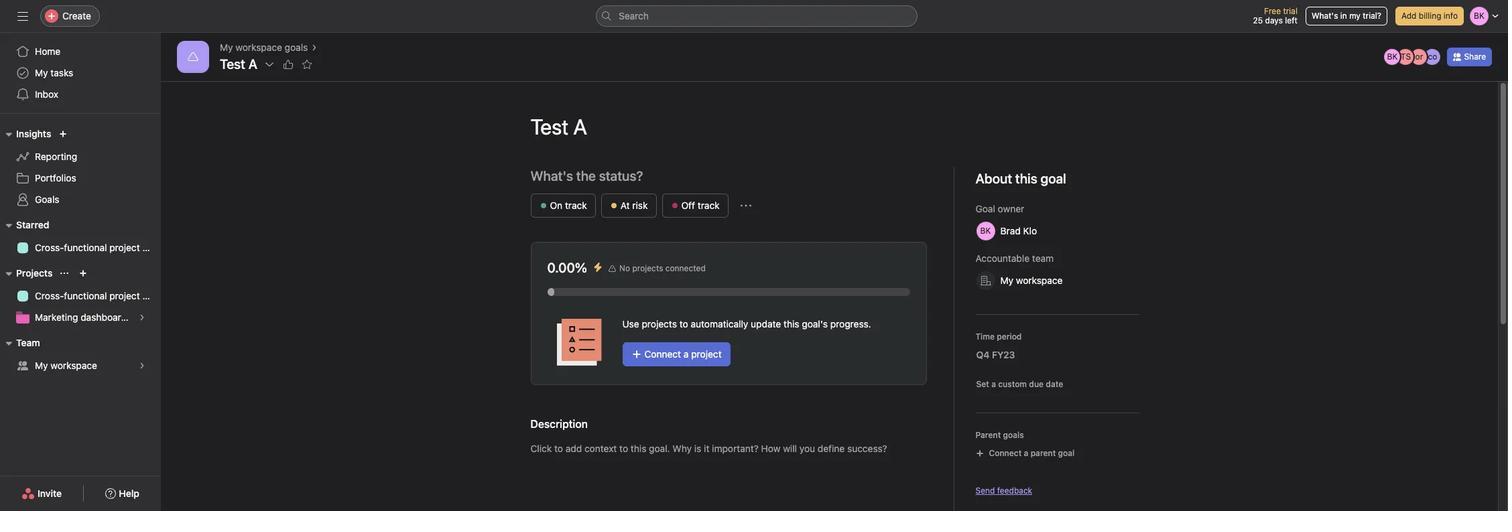 Task type: describe. For each thing, give the bounding box(es) containing it.
my workspace link
[[8, 355, 153, 377]]

send
[[976, 486, 995, 496]]

what's the status?
[[531, 168, 643, 184]]

about
[[976, 171, 1012, 186]]

teams element
[[0, 331, 161, 379]]

this
[[784, 318, 800, 330]]

risk
[[632, 200, 648, 211]]

projects
[[16, 267, 53, 279]]

my for my workspace dropdown button
[[1001, 275, 1014, 286]]

what's in my trial?
[[1312, 11, 1382, 21]]

q4 fy23 button
[[968, 343, 1037, 367]]

my workspace for my workspace dropdown button
[[1001, 275, 1063, 286]]

global element
[[0, 33, 161, 113]]

workspace for my workspace link
[[50, 360, 97, 371]]

cross- inside starred element
[[35, 242, 64, 253]]

projects element
[[0, 261, 161, 331]]

info
[[1444, 11, 1458, 21]]

invite button
[[13, 482, 71, 506]]

hide sidebar image
[[17, 11, 28, 21]]

project inside starred element
[[109, 242, 140, 253]]

insights button
[[0, 126, 51, 142]]

connect for connect a project
[[645, 349, 681, 360]]

projects for connected
[[632, 263, 663, 274]]

fy23
[[992, 349, 1015, 361]]

my for my tasks link
[[35, 67, 48, 78]]

cross- inside projects element
[[35, 290, 64, 302]]

portfolios link
[[8, 168, 153, 189]]

parent
[[1031, 449, 1056, 459]]

reporting
[[35, 151, 77, 162]]

period
[[997, 332, 1022, 342]]

q4
[[976, 349, 990, 361]]

0.00%
[[547, 260, 587, 276]]

send feedback link
[[976, 485, 1033, 497]]

projects button
[[0, 265, 53, 282]]

parent goals
[[976, 430, 1024, 440]]

more actions image
[[741, 200, 751, 211]]

accountable
[[976, 253, 1030, 264]]

team
[[1032, 253, 1054, 264]]

or
[[1416, 52, 1423, 62]]

left
[[1285, 15, 1298, 25]]

Goal name text field
[[520, 103, 1139, 151]]

my tasks
[[35, 67, 73, 78]]

tasks
[[50, 67, 73, 78]]

to
[[680, 318, 688, 330]]

cross-functional project plan link inside projects element
[[8, 286, 161, 307]]

due
[[1029, 379, 1044, 390]]

show options image
[[264, 59, 275, 70]]

billing
[[1419, 11, 1442, 21]]

1 horizontal spatial workspace
[[236, 42, 282, 53]]

co
[[1428, 52, 1438, 62]]

on track
[[550, 200, 587, 211]]

days
[[1265, 15, 1283, 25]]

home link
[[8, 41, 153, 62]]

update
[[751, 318, 781, 330]]

cross-functional project plan link inside starred element
[[8, 237, 161, 259]]

trial
[[1283, 6, 1298, 16]]

insights
[[16, 128, 51, 139]]

marketing dashboards
[[35, 312, 132, 323]]

add
[[1402, 11, 1417, 21]]

home
[[35, 46, 61, 57]]

workspace for my workspace dropdown button
[[1016, 275, 1063, 286]]

my workspace goals
[[220, 42, 308, 53]]

what's for what's in my trial?
[[1312, 11, 1338, 21]]

add to starred image
[[302, 59, 312, 70]]

portfolios
[[35, 172, 76, 184]]

ts
[[1401, 52, 1411, 62]]

reporting link
[[8, 146, 153, 168]]

on track button
[[531, 194, 596, 218]]

my for my workspace link
[[35, 360, 48, 371]]

help button
[[97, 482, 148, 506]]

no
[[620, 263, 630, 274]]

new image
[[59, 130, 67, 138]]

klo
[[1023, 225, 1037, 237]]

my workspace for my workspace link
[[35, 360, 97, 371]]

set a custom due date
[[976, 379, 1063, 390]]

date
[[1046, 379, 1063, 390]]

brad
[[1001, 225, 1021, 237]]

search list box
[[596, 5, 918, 27]]

search
[[619, 10, 649, 21]]

my workspace goals link
[[220, 40, 308, 55]]

a for custom
[[992, 379, 996, 390]]

description
[[531, 418, 588, 430]]

brad klo
[[1001, 225, 1037, 237]]

owner
[[998, 203, 1025, 215]]

1 horizontal spatial goals
[[1003, 430, 1024, 440]]

in
[[1341, 11, 1347, 21]]

marketing dashboards link
[[8, 307, 153, 329]]

new project or portfolio image
[[79, 270, 87, 278]]

see details, my workspace image
[[138, 362, 146, 370]]

share
[[1464, 52, 1486, 62]]

send feedback
[[976, 486, 1033, 496]]

create
[[62, 10, 91, 21]]

no projects connected
[[620, 263, 706, 274]]

free
[[1264, 6, 1281, 16]]

starred
[[16, 219, 49, 231]]



Task type: locate. For each thing, give the bounding box(es) containing it.
test a
[[220, 56, 257, 72]]

cross- down starred
[[35, 242, 64, 253]]

my workspace button
[[970, 269, 1085, 293]]

my left tasks
[[35, 67, 48, 78]]

track for on track
[[565, 200, 587, 211]]

my
[[1350, 11, 1361, 21]]

2 cross-functional project plan from the top
[[35, 290, 161, 302]]

what's inside button
[[1312, 11, 1338, 21]]

1 horizontal spatial my workspace
[[1001, 275, 1063, 286]]

1 vertical spatial functional
[[64, 290, 107, 302]]

accountable team
[[976, 253, 1054, 264]]

search button
[[596, 5, 918, 27]]

goals up connect a parent goal button
[[1003, 430, 1024, 440]]

a
[[684, 349, 689, 360], [992, 379, 996, 390], [1024, 449, 1029, 459]]

1 vertical spatial project
[[109, 290, 140, 302]]

functional inside starred element
[[64, 242, 107, 253]]

0 vertical spatial cross-functional project plan
[[35, 242, 161, 253]]

team
[[16, 337, 40, 349]]

my inside my tasks link
[[35, 67, 48, 78]]

workspace inside dropdown button
[[1016, 275, 1063, 286]]

add billing info button
[[1396, 7, 1464, 25]]

at risk button
[[601, 194, 657, 218]]

workspace down "team"
[[1016, 275, 1063, 286]]

goal owner
[[976, 203, 1025, 215]]

0 vertical spatial workspace
[[236, 42, 282, 53]]

see details, marketing dashboards image
[[138, 314, 146, 322]]

functional
[[64, 242, 107, 253], [64, 290, 107, 302]]

connect a parent goal
[[989, 449, 1075, 459]]

0 horizontal spatial what's
[[531, 168, 573, 184]]

this goal
[[1016, 171, 1066, 186]]

2 cross-functional project plan link from the top
[[8, 286, 161, 307]]

0 vertical spatial projects
[[632, 263, 663, 274]]

my inside my workspace dropdown button
[[1001, 275, 1014, 286]]

project down the automatically
[[691, 349, 722, 360]]

track for off track
[[698, 200, 720, 211]]

cross-functional project plan inside starred element
[[35, 242, 161, 253]]

project inside projects element
[[109, 290, 140, 302]]

project inside the connect a project button
[[691, 349, 722, 360]]

my workspace inside dropdown button
[[1001, 275, 1063, 286]]

1 functional from the top
[[64, 242, 107, 253]]

0 horizontal spatial connect
[[645, 349, 681, 360]]

projects left to
[[642, 318, 677, 330]]

cross-functional project plan
[[35, 242, 161, 253], [35, 290, 161, 302]]

1 vertical spatial a
[[992, 379, 996, 390]]

goal's
[[802, 318, 828, 330]]

a right set
[[992, 379, 996, 390]]

trial?
[[1363, 11, 1382, 21]]

1 vertical spatial plan
[[142, 290, 161, 302]]

project up see details, marketing dashboards icon
[[109, 290, 140, 302]]

2 functional from the top
[[64, 290, 107, 302]]

project down goals link
[[109, 242, 140, 253]]

my down accountable at the right
[[1001, 275, 1014, 286]]

1 horizontal spatial a
[[992, 379, 996, 390]]

what's for what's the status?
[[531, 168, 573, 184]]

connect for connect a parent goal
[[989, 449, 1022, 459]]

team button
[[0, 335, 40, 351]]

q4 fy23
[[976, 349, 1015, 361]]

1 vertical spatial cross-
[[35, 290, 64, 302]]

my tasks link
[[8, 62, 153, 84]]

functional up the marketing dashboards
[[64, 290, 107, 302]]

0 horizontal spatial workspace
[[50, 360, 97, 371]]

0 likes. click to like this task image
[[283, 59, 294, 70]]

cross-functional project plan link
[[8, 237, 161, 259], [8, 286, 161, 307]]

add billing info
[[1402, 11, 1458, 21]]

use projects to automatically update this goal's progress.
[[622, 318, 871, 330]]

1 vertical spatial projects
[[642, 318, 677, 330]]

connect a project button
[[622, 343, 731, 367]]

dashboards
[[81, 312, 132, 323]]

inbox
[[35, 88, 58, 100]]

goal
[[1058, 449, 1075, 459]]

track right off at left
[[698, 200, 720, 211]]

cross-functional project plan inside projects element
[[35, 290, 161, 302]]

set
[[976, 379, 989, 390]]

off track button
[[662, 194, 728, 218]]

cross-functional project plan link up the marketing dashboards
[[8, 286, 161, 307]]

show options, current sort, top image
[[61, 270, 69, 278]]

what's up on
[[531, 168, 573, 184]]

connect a parent goal button
[[970, 444, 1081, 463]]

2 cross- from the top
[[35, 290, 64, 302]]

off track
[[681, 200, 720, 211]]

connect down parent goals
[[989, 449, 1022, 459]]

cross-functional project plan link up "new project or portfolio" icon
[[8, 237, 161, 259]]

a for project
[[684, 349, 689, 360]]

progress.
[[830, 318, 871, 330]]

1 vertical spatial goals
[[1003, 430, 1024, 440]]

goals
[[35, 194, 59, 205]]

connect down to
[[645, 349, 681, 360]]

my up test a
[[220, 42, 233, 53]]

brad klo button
[[970, 219, 1059, 243]]

track inside 'button'
[[698, 200, 720, 211]]

0 vertical spatial functional
[[64, 242, 107, 253]]

2 plan from the top
[[142, 290, 161, 302]]

on
[[550, 200, 563, 211]]

0 vertical spatial plan
[[142, 242, 161, 253]]

projects
[[632, 263, 663, 274], [642, 318, 677, 330]]

0 vertical spatial goals
[[285, 42, 308, 53]]

1 track from the left
[[565, 200, 587, 211]]

0 vertical spatial project
[[109, 242, 140, 253]]

1 cross- from the top
[[35, 242, 64, 253]]

share button
[[1448, 48, 1492, 66]]

starred button
[[0, 217, 49, 233]]

free trial 25 days left
[[1253, 6, 1298, 25]]

marketing
[[35, 312, 78, 323]]

time period
[[976, 332, 1022, 342]]

0 horizontal spatial goals
[[285, 42, 308, 53]]

25
[[1253, 15, 1263, 25]]

about this goal
[[976, 171, 1066, 186]]

0 vertical spatial cross-functional project plan link
[[8, 237, 161, 259]]

workspace
[[236, 42, 282, 53], [1016, 275, 1063, 286], [50, 360, 97, 371]]

projects for to
[[642, 318, 677, 330]]

invite
[[38, 488, 62, 499]]

2 vertical spatial workspace
[[50, 360, 97, 371]]

projects right no
[[632, 263, 663, 274]]

a down to
[[684, 349, 689, 360]]

at
[[621, 200, 630, 211]]

2 vertical spatial a
[[1024, 449, 1029, 459]]

0 horizontal spatial track
[[565, 200, 587, 211]]

connect
[[645, 349, 681, 360], [989, 449, 1022, 459]]

1 horizontal spatial track
[[698, 200, 720, 211]]

a left parent
[[1024, 449, 1029, 459]]

1 vertical spatial my workspace
[[35, 360, 97, 371]]

cross-functional project plan up "new project or portfolio" icon
[[35, 242, 161, 253]]

bk
[[1387, 52, 1398, 62]]

help
[[119, 488, 139, 499]]

inbox link
[[8, 84, 153, 105]]

goal
[[976, 203, 995, 215]]

my inside my workspace goals link
[[220, 42, 233, 53]]

0 vertical spatial my workspace
[[1001, 275, 1063, 286]]

workspace inside teams element
[[50, 360, 97, 371]]

1 vertical spatial workspace
[[1016, 275, 1063, 286]]

2 horizontal spatial workspace
[[1016, 275, 1063, 286]]

1 vertical spatial what's
[[531, 168, 573, 184]]

1 vertical spatial cross-functional project plan link
[[8, 286, 161, 307]]

1 plan from the top
[[142, 242, 161, 253]]

1 horizontal spatial what's
[[1312, 11, 1338, 21]]

my workspace inside teams element
[[35, 360, 97, 371]]

cross-
[[35, 242, 64, 253], [35, 290, 64, 302]]

cross-functional project plan up dashboards
[[35, 290, 161, 302]]

2 horizontal spatial a
[[1024, 449, 1029, 459]]

0 horizontal spatial my workspace
[[35, 360, 97, 371]]

automatically
[[691, 318, 748, 330]]

what's
[[1312, 11, 1338, 21], [531, 168, 573, 184]]

cross- up marketing
[[35, 290, 64, 302]]

1 vertical spatial connect
[[989, 449, 1022, 459]]

create button
[[40, 5, 100, 27]]

functional up "new project or portfolio" icon
[[64, 242, 107, 253]]

plan inside projects element
[[142, 290, 161, 302]]

starred element
[[0, 213, 161, 261]]

the status?
[[576, 168, 643, 184]]

off
[[681, 200, 695, 211]]

track inside button
[[565, 200, 587, 211]]

my inside my workspace link
[[35, 360, 48, 371]]

1 horizontal spatial connect
[[989, 449, 1022, 459]]

workspace up show options icon in the left of the page
[[236, 42, 282, 53]]

a for parent
[[1024, 449, 1029, 459]]

insights element
[[0, 122, 161, 213]]

0 vertical spatial what's
[[1312, 11, 1338, 21]]

2 vertical spatial project
[[691, 349, 722, 360]]

goals link
[[8, 189, 153, 211]]

1 cross-functional project plan link from the top
[[8, 237, 161, 259]]

1 vertical spatial cross-functional project plan
[[35, 290, 161, 302]]

my workspace
[[1001, 275, 1063, 286], [35, 360, 97, 371]]

track right on
[[565, 200, 587, 211]]

1 cross-functional project plan from the top
[[35, 242, 161, 253]]

plan inside starred element
[[142, 242, 161, 253]]

0 vertical spatial cross-
[[35, 242, 64, 253]]

0 vertical spatial a
[[684, 349, 689, 360]]

goals up 0 likes. click to like this task icon
[[285, 42, 308, 53]]

connect a project
[[645, 349, 722, 360]]

functional inside projects element
[[64, 290, 107, 302]]

workspace down marketing dashboards link on the left
[[50, 360, 97, 371]]

2 track from the left
[[698, 200, 720, 211]]

at risk
[[621, 200, 648, 211]]

0 horizontal spatial a
[[684, 349, 689, 360]]

parent
[[976, 430, 1001, 440]]

my down "team"
[[35, 360, 48, 371]]

what's left in
[[1312, 11, 1338, 21]]

a inside button
[[992, 379, 996, 390]]

0 vertical spatial connect
[[645, 349, 681, 360]]

time
[[976, 332, 995, 342]]



Task type: vqa. For each thing, say whether or not it's contained in the screenshot.
my workspace associated with My workspace link
yes



